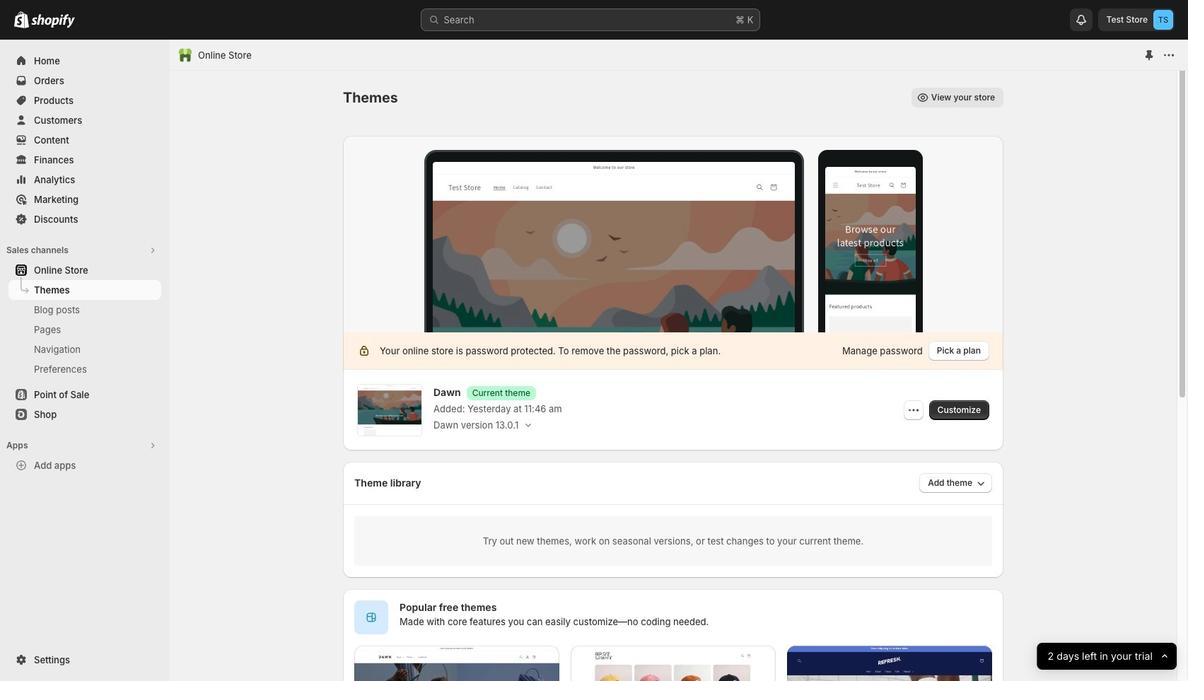 Task type: describe. For each thing, give the bounding box(es) containing it.
0 horizontal spatial shopify image
[[14, 11, 29, 28]]

test store image
[[1154, 10, 1173, 30]]

online store image
[[178, 48, 192, 62]]



Task type: vqa. For each thing, say whether or not it's contained in the screenshot.
Test Store image
yes



Task type: locate. For each thing, give the bounding box(es) containing it.
1 horizontal spatial shopify image
[[31, 14, 75, 28]]

shopify image
[[14, 11, 29, 28], [31, 14, 75, 28]]



